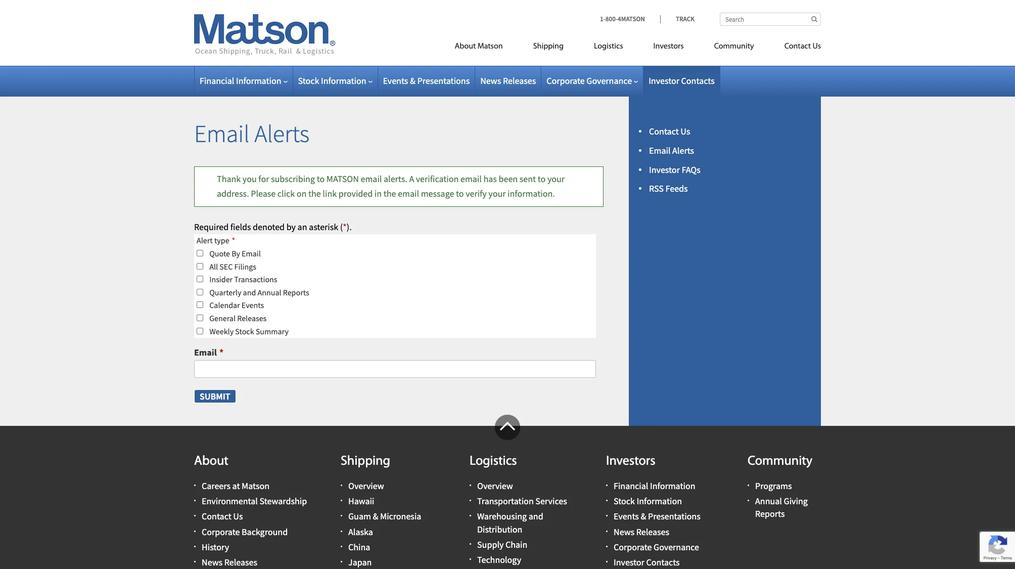 Task type: vqa. For each thing, say whether or not it's contained in the screenshot.
Financial Information
yes



Task type: locate. For each thing, give the bounding box(es) containing it.
2 horizontal spatial contact
[[785, 42, 811, 51]]

& inside overview hawaii guam & micronesia alaska china japan
[[373, 511, 379, 522]]

1 horizontal spatial stock information link
[[614, 495, 682, 507]]

events & presentations link
[[383, 75, 470, 86], [614, 511, 701, 522]]

reports for programs annual giving reports
[[756, 508, 785, 520]]

0 horizontal spatial governance
[[587, 75, 632, 86]]

shipping inside footer
[[341, 455, 390, 468]]

email up verify
[[461, 173, 482, 185]]

calendar
[[210, 300, 240, 310]]

0 vertical spatial stock information link
[[298, 75, 373, 86]]

us inside careers at matson environmental stewardship contact us corporate background history news releases
[[233, 511, 243, 522]]

overview link
[[349, 480, 384, 492], [477, 480, 513, 492]]

and down transportation services link
[[529, 511, 544, 522]]

0 vertical spatial stock
[[298, 75, 319, 86]]

0 vertical spatial your
[[548, 173, 565, 185]]

calendar events
[[210, 300, 264, 310]]

0 vertical spatial contacts
[[682, 75, 715, 86]]

0 vertical spatial corporate governance link
[[547, 75, 638, 86]]

2 horizontal spatial stock
[[614, 495, 635, 507]]

investor faqs link
[[649, 164, 701, 175]]

2 vertical spatial news releases link
[[202, 556, 258, 568]]

releases inside the financial information stock information events & presentations news releases corporate governance investor contacts
[[637, 526, 670, 538]]

community down search search field
[[715, 42, 754, 51]]

0 vertical spatial logistics
[[594, 42, 623, 51]]

contact us inside top menu navigation
[[785, 42, 821, 51]]

by
[[232, 248, 240, 258]]

Weekly Stock Summary checkbox
[[197, 328, 203, 334]]

alaska link
[[349, 526, 373, 538]]

0 vertical spatial shipping
[[533, 42, 564, 51]]

to
[[317, 173, 325, 185], [538, 173, 546, 185], [456, 188, 464, 199]]

contact us link
[[770, 37, 821, 58], [649, 125, 691, 137], [202, 511, 243, 522]]

1 vertical spatial annual
[[756, 495, 782, 507]]

investor for investor contacts
[[649, 75, 680, 86]]

contact us up email alerts link
[[649, 125, 691, 137]]

events
[[383, 75, 408, 86], [242, 300, 264, 310], [614, 511, 639, 522]]

annual giving reports link
[[756, 495, 808, 520]]

technology link
[[477, 554, 522, 566]]

history
[[202, 541, 229, 553]]

1 vertical spatial your
[[489, 188, 506, 199]]

0 vertical spatial us
[[813, 42, 821, 51]]

1 horizontal spatial overview
[[477, 480, 513, 492]]

0 horizontal spatial contact us
[[649, 125, 691, 137]]

financial information link for top investor contacts link
[[200, 75, 288, 86]]

background
[[242, 526, 288, 538]]

micronesia
[[380, 511, 422, 522]]

supply chain link
[[477, 539, 528, 550]]

2 vertical spatial news
[[202, 556, 223, 568]]

1 horizontal spatial presentations
[[648, 511, 701, 522]]

annual
[[258, 287, 282, 297], [756, 495, 782, 507]]

email down a
[[398, 188, 419, 199]]

1 horizontal spatial news
[[481, 75, 501, 86]]

overview inside overview transportation services warehousing and distribution supply chain technology
[[477, 480, 513, 492]]

investor contacts
[[649, 75, 715, 86]]

1 horizontal spatial news releases link
[[481, 75, 536, 86]]

1 vertical spatial and
[[529, 511, 544, 522]]

news releases link for corporate governance link associated with the bottommost investor contacts link
[[614, 526, 670, 538]]

community up the programs
[[748, 455, 813, 468]]

1 vertical spatial community
[[748, 455, 813, 468]]

0 horizontal spatial overview link
[[349, 480, 384, 492]]

annual down the programs
[[756, 495, 782, 507]]

1 horizontal spatial events & presentations link
[[614, 511, 701, 522]]

reports inside programs annual giving reports
[[756, 508, 785, 520]]

2 the from the left
[[384, 188, 396, 199]]

1 horizontal spatial financial information link
[[614, 480, 696, 492]]

reports down the programs
[[756, 508, 785, 520]]

presentations
[[418, 75, 470, 86], [648, 511, 701, 522]]

general releases
[[210, 313, 267, 323]]

governance inside the financial information stock information events & presentations news releases corporate governance investor contacts
[[654, 541, 699, 553]]

transportation
[[477, 495, 534, 507]]

the
[[309, 188, 321, 199], [384, 188, 396, 199]]

about inside top menu navigation
[[455, 42, 476, 51]]

None submit
[[194, 389, 236, 403]]

2 overview link from the left
[[477, 480, 513, 492]]

news releases link
[[481, 75, 536, 86], [614, 526, 670, 538], [202, 556, 258, 568]]

services
[[536, 495, 567, 507]]

email
[[361, 173, 382, 185], [461, 173, 482, 185], [398, 188, 419, 199]]

alerts
[[255, 118, 310, 149], [673, 145, 695, 156]]

the right 'on'
[[309, 188, 321, 199]]

1 horizontal spatial contact
[[649, 125, 679, 137]]

and down "insider transactions"
[[243, 287, 256, 297]]

1 horizontal spatial the
[[384, 188, 396, 199]]

1-
[[600, 15, 606, 23]]

financial information link
[[200, 75, 288, 86], [614, 480, 696, 492]]

stock information link for events & presentations link for the bottommost investor contacts link financial information link
[[614, 495, 682, 507]]

rss feeds
[[649, 183, 688, 194]]

releases inside careers at matson environmental stewardship contact us corporate background history news releases
[[224, 556, 258, 568]]

stock information link inside footer
[[614, 495, 682, 507]]

status message alert
[[194, 167, 604, 207]]

2 vertical spatial corporate
[[614, 541, 652, 553]]

overview inside overview hawaii guam & micronesia alaska china japan
[[349, 480, 384, 492]]

1 horizontal spatial about
[[455, 42, 476, 51]]

information
[[236, 75, 281, 86], [321, 75, 366, 86], [650, 480, 696, 492], [637, 495, 682, 507]]

Quote By Email checkbox
[[197, 250, 203, 256]]

contact us link down search 'image'
[[770, 37, 821, 58]]

us up email alerts link
[[681, 125, 691, 137]]

transportation services link
[[477, 495, 567, 507]]

presentations inside the financial information stock information events & presentations news releases corporate governance investor contacts
[[648, 511, 701, 522]]

1 overview from the left
[[349, 480, 384, 492]]

overview up hawaii link
[[349, 480, 384, 492]]

2 overview from the left
[[477, 480, 513, 492]]

track link
[[661, 15, 695, 23]]

0 vertical spatial contact us
[[785, 42, 821, 51]]

0 horizontal spatial about
[[194, 455, 229, 468]]

0 vertical spatial governance
[[587, 75, 632, 86]]

None search field
[[720, 13, 821, 26]]

feeds
[[666, 183, 688, 194]]

1 horizontal spatial reports
[[756, 508, 785, 520]]

0 horizontal spatial events
[[242, 300, 264, 310]]

financial information stock information events & presentations news releases corporate governance investor contacts
[[614, 480, 701, 568]]

0 horizontal spatial alerts
[[255, 118, 310, 149]]

overview up transportation
[[477, 480, 513, 492]]

financial for financial information stock information events & presentations news releases corporate governance investor contacts
[[614, 480, 649, 492]]

1 vertical spatial stock information link
[[614, 495, 682, 507]]

reports for quarterly and annual reports
[[283, 287, 309, 297]]

us up corporate background link
[[233, 511, 243, 522]]

2 vertical spatial us
[[233, 511, 243, 522]]

community inside community link
[[715, 42, 754, 51]]

0 vertical spatial contact us link
[[770, 37, 821, 58]]

1 vertical spatial about
[[194, 455, 229, 468]]

about for about
[[194, 455, 229, 468]]

overview
[[349, 480, 384, 492], [477, 480, 513, 492]]

denoted
[[253, 221, 285, 232]]

logistics down the back to top image on the bottom of page
[[470, 455, 517, 468]]

2 horizontal spatial us
[[813, 42, 821, 51]]

your down "has"
[[489, 188, 506, 199]]

0 vertical spatial investor
[[649, 75, 680, 86]]

Email email field
[[194, 360, 596, 378]]

1 vertical spatial contacts
[[647, 556, 680, 568]]

0 vertical spatial news releases link
[[481, 75, 536, 86]]

4matson
[[618, 15, 645, 23]]

overview for transportation
[[477, 480, 513, 492]]

0 horizontal spatial us
[[233, 511, 243, 522]]

email up filings
[[242, 248, 261, 258]]

news inside the financial information stock information events & presentations news releases corporate governance investor contacts
[[614, 526, 635, 538]]

alerts up the faqs
[[673, 145, 695, 156]]

1 vertical spatial logistics
[[470, 455, 517, 468]]

2 horizontal spatial corporate
[[614, 541, 652, 553]]

1 vertical spatial events & presentations link
[[614, 511, 701, 522]]

1 vertical spatial investor
[[649, 164, 680, 175]]

0 horizontal spatial contact
[[202, 511, 232, 522]]

1 horizontal spatial annual
[[756, 495, 782, 507]]

0 horizontal spatial financial
[[200, 75, 234, 86]]

Insider Transactions checkbox
[[197, 276, 203, 282]]

0 horizontal spatial matson
[[242, 480, 270, 492]]

to right sent at the top right of the page
[[538, 173, 546, 185]]

corporate governance link
[[547, 75, 638, 86], [614, 541, 699, 553]]

1 horizontal spatial contacts
[[682, 75, 715, 86]]

corporate governance link for the bottommost investor contacts link
[[614, 541, 699, 553]]

1 horizontal spatial email alerts
[[649, 145, 695, 156]]

sec
[[220, 261, 233, 271]]

news inside careers at matson environmental stewardship contact us corporate background history news releases
[[202, 556, 223, 568]]

contact us
[[785, 42, 821, 51], [649, 125, 691, 137]]

please
[[251, 188, 276, 199]]

2 vertical spatial contact
[[202, 511, 232, 522]]

0 horizontal spatial news
[[202, 556, 223, 568]]

footer
[[0, 415, 1016, 569]]

contact up email alerts link
[[649, 125, 679, 137]]

0 horizontal spatial stock
[[235, 326, 254, 336]]

1 the from the left
[[309, 188, 321, 199]]

0 horizontal spatial reports
[[283, 287, 309, 297]]

1 horizontal spatial stock
[[298, 75, 319, 86]]

releases
[[503, 75, 536, 86], [237, 313, 267, 323], [637, 526, 670, 538], [224, 556, 258, 568]]

careers at matson link
[[202, 480, 270, 492]]

1 horizontal spatial contact us
[[785, 42, 821, 51]]

financial inside the financial information stock information events & presentations news releases corporate governance investor contacts
[[614, 480, 649, 492]]

0 vertical spatial investors
[[654, 42, 684, 51]]

1 vertical spatial us
[[681, 125, 691, 137]]

0 vertical spatial about
[[455, 42, 476, 51]]

1 vertical spatial governance
[[654, 541, 699, 553]]

contacts
[[682, 75, 715, 86], [647, 556, 680, 568]]

guam
[[349, 511, 371, 522]]

provided
[[339, 188, 373, 199]]

0 horizontal spatial the
[[309, 188, 321, 199]]

email up 'in'
[[361, 173, 382, 185]]

logistics down 800-
[[594, 42, 623, 51]]

contact us down search 'image'
[[785, 42, 821, 51]]

address.
[[217, 188, 249, 199]]

0 vertical spatial annual
[[258, 287, 282, 297]]

0 vertical spatial community
[[715, 42, 754, 51]]

financial
[[200, 75, 234, 86], [614, 480, 649, 492]]

annual down transactions
[[258, 287, 282, 297]]

contact
[[785, 42, 811, 51], [649, 125, 679, 137], [202, 511, 232, 522]]

overview for hawaii
[[349, 480, 384, 492]]

overview link up hawaii link
[[349, 480, 384, 492]]

1 vertical spatial shipping
[[341, 455, 390, 468]]

fields
[[231, 221, 251, 232]]

0 vertical spatial reports
[[283, 287, 309, 297]]

contact down environmental
[[202, 511, 232, 522]]

1 vertical spatial stock
[[235, 326, 254, 336]]

about
[[455, 42, 476, 51], [194, 455, 229, 468]]

quote
[[210, 248, 230, 258]]

reports up summary
[[283, 287, 309, 297]]

financial information link for the bottommost investor contacts link
[[614, 480, 696, 492]]

1 horizontal spatial contact us link
[[649, 125, 691, 137]]

2 horizontal spatial news
[[614, 526, 635, 538]]

corporate inside careers at matson environmental stewardship contact us corporate background history news releases
[[202, 526, 240, 538]]

investors
[[654, 42, 684, 51], [606, 455, 656, 468]]

0 horizontal spatial &
[[373, 511, 379, 522]]

2 horizontal spatial events
[[614, 511, 639, 522]]

to left verify
[[456, 188, 464, 199]]

email alerts up investor faqs link
[[649, 145, 695, 156]]

investor inside the financial information stock information events & presentations news releases corporate governance investor contacts
[[614, 556, 645, 568]]

matson inside careers at matson environmental stewardship contact us corporate background history news releases
[[242, 480, 270, 492]]

email alerts up you
[[194, 118, 310, 149]]

governance
[[587, 75, 632, 86], [654, 541, 699, 553]]

stock inside the financial information stock information events & presentations news releases corporate governance investor contacts
[[614, 495, 635, 507]]

your right sent at the top right of the page
[[548, 173, 565, 185]]

1 vertical spatial financial
[[614, 480, 649, 492]]

to up link
[[317, 173, 325, 185]]

2 horizontal spatial to
[[538, 173, 546, 185]]

matson up news releases
[[478, 42, 503, 51]]

0 horizontal spatial overview
[[349, 480, 384, 492]]

us down search 'image'
[[813, 42, 821, 51]]

japan link
[[349, 556, 372, 568]]

stock information link for events & presentations link for financial information link associated with top investor contacts link
[[298, 75, 373, 86]]

alerts up subscribing
[[255, 118, 310, 149]]

matson up environmental stewardship link
[[242, 480, 270, 492]]

information for financial information
[[236, 75, 281, 86]]

800-
[[606, 15, 618, 23]]

programs
[[756, 480, 792, 492]]

about inside footer
[[194, 455, 229, 468]]

shipping
[[533, 42, 564, 51], [341, 455, 390, 468]]

email alerts link
[[649, 145, 695, 156]]

email up thank
[[194, 118, 250, 149]]

1 horizontal spatial financial
[[614, 480, 649, 492]]

top menu navigation
[[409, 37, 821, 58]]

stock
[[298, 75, 319, 86], [235, 326, 254, 336], [614, 495, 635, 507]]

information for stock information
[[321, 75, 366, 86]]

0 horizontal spatial logistics
[[470, 455, 517, 468]]

1 horizontal spatial your
[[548, 173, 565, 185]]

2 vertical spatial stock
[[614, 495, 635, 507]]

investor for investor faqs
[[649, 164, 680, 175]]

the right 'in'
[[384, 188, 396, 199]]

1 horizontal spatial shipping
[[533, 42, 564, 51]]

alert type
[[197, 235, 229, 246]]

warehousing and distribution link
[[477, 511, 544, 535]]

contact down search search field
[[785, 42, 811, 51]]

investor
[[649, 75, 680, 86], [649, 164, 680, 175], [614, 556, 645, 568]]

subscribing
[[271, 173, 315, 185]]

0 vertical spatial presentations
[[418, 75, 470, 86]]

overview link up transportation
[[477, 480, 513, 492]]

contact us link down environmental
[[202, 511, 243, 522]]

1 overview link from the left
[[349, 480, 384, 492]]

and
[[243, 287, 256, 297], [529, 511, 544, 522]]

matson
[[478, 42, 503, 51], [242, 480, 270, 492]]

track
[[676, 15, 695, 23]]

reports
[[283, 287, 309, 297], [756, 508, 785, 520]]

investors link
[[639, 37, 699, 58]]

careers at matson environmental stewardship contact us corporate background history news releases
[[202, 480, 307, 568]]

0 horizontal spatial financial information link
[[200, 75, 288, 86]]

contact us link up email alerts link
[[649, 125, 691, 137]]

alert
[[197, 235, 213, 246]]

2 vertical spatial events
[[614, 511, 639, 522]]

0 vertical spatial matson
[[478, 42, 503, 51]]

overview link for shipping
[[349, 480, 384, 492]]



Task type: describe. For each thing, give the bounding box(es) containing it.
verify
[[466, 188, 487, 199]]

overview transportation services warehousing and distribution supply chain technology
[[477, 480, 567, 566]]

stewardship
[[260, 495, 307, 507]]

us inside top menu navigation
[[813, 42, 821, 51]]

news releases
[[481, 75, 536, 86]]

summary
[[256, 326, 289, 336]]

events & presentations
[[383, 75, 470, 86]]

shipping inside top menu navigation
[[533, 42, 564, 51]]

china link
[[349, 541, 370, 553]]

alerts.
[[384, 173, 408, 185]]

overview hawaii guam & micronesia alaska china japan
[[349, 480, 422, 568]]

information for financial information stock information events & presentations news releases corporate governance investor contacts
[[650, 480, 696, 492]]

programs annual giving reports
[[756, 480, 808, 520]]

insider transactions
[[210, 274, 277, 284]]

link
[[323, 188, 337, 199]]

0 horizontal spatial email
[[361, 173, 382, 185]]

Calendar Events checkbox
[[197, 302, 203, 308]]

1 horizontal spatial email
[[398, 188, 419, 199]]

you
[[243, 173, 257, 185]]

All SEC Filings checkbox
[[197, 263, 203, 269]]

about matson
[[455, 42, 503, 51]]

supply
[[477, 539, 504, 550]]

has
[[484, 173, 497, 185]]

hawaii
[[349, 495, 375, 507]]

insider
[[210, 274, 233, 284]]

0 vertical spatial corporate
[[547, 75, 585, 86]]

about for about matson
[[455, 42, 476, 51]]

rss
[[649, 183, 664, 194]]

thank you for subscribing to matson email alerts. a verification email has been sent to your address. please click on the link provided in the email message to verify your information.
[[217, 173, 565, 199]]

0 horizontal spatial news releases link
[[202, 556, 258, 568]]

events & presentations link for financial information link associated with top investor contacts link
[[383, 75, 470, 86]]

email down the weekly stock summary checkbox
[[194, 347, 217, 358]]

alaska
[[349, 526, 373, 538]]

logistics inside footer
[[470, 455, 517, 468]]

china
[[349, 541, 370, 553]]

stock information
[[298, 75, 366, 86]]

verification
[[416, 173, 459, 185]]

Search search field
[[720, 13, 821, 26]]

0 horizontal spatial annual
[[258, 287, 282, 297]]

1 horizontal spatial &
[[410, 75, 416, 86]]

giving
[[784, 495, 808, 507]]

investor faqs
[[649, 164, 701, 175]]

1 vertical spatial contact
[[649, 125, 679, 137]]

matson inside top menu navigation
[[478, 42, 503, 51]]

0 horizontal spatial and
[[243, 287, 256, 297]]

weekly stock summary
[[210, 326, 289, 336]]

required
[[194, 221, 229, 232]]

environmental
[[202, 495, 258, 507]]

1 vertical spatial investor contacts link
[[614, 556, 680, 568]]

and inside overview transportation services warehousing and distribution supply chain technology
[[529, 511, 544, 522]]

programs link
[[756, 480, 792, 492]]

quarterly and annual reports
[[210, 287, 309, 297]]

matson image
[[194, 14, 336, 56]]

corporate background link
[[202, 526, 288, 538]]

0 horizontal spatial contact us link
[[202, 511, 243, 522]]

2 horizontal spatial contact us link
[[770, 37, 821, 58]]

for
[[259, 173, 269, 185]]

news releases link for top investor contacts link's corporate governance link
[[481, 75, 536, 86]]

been
[[499, 173, 518, 185]]

investors inside top menu navigation
[[654, 42, 684, 51]]

a
[[409, 173, 414, 185]]

contact inside careers at matson environmental stewardship contact us corporate background history news releases
[[202, 511, 232, 522]]

general
[[210, 313, 236, 323]]

overview link for logistics
[[477, 480, 513, 492]]

logistics inside top menu navigation
[[594, 42, 623, 51]]

faqs
[[682, 164, 701, 175]]

thank
[[217, 173, 241, 185]]

all
[[210, 261, 218, 271]]

asterisk
[[309, 221, 339, 232]]

community link
[[699, 37, 770, 58]]

corporate governance link for top investor contacts link
[[547, 75, 638, 86]]

type
[[214, 235, 229, 246]]

in
[[375, 188, 382, 199]]

search image
[[812, 16, 818, 22]]

contacts inside the financial information stock information events & presentations news releases corporate governance investor contacts
[[647, 556, 680, 568]]

sent
[[520, 173, 536, 185]]

1-800-4matson
[[600, 15, 645, 23]]

rss feeds link
[[649, 183, 688, 194]]

1 horizontal spatial events
[[383, 75, 408, 86]]

& inside the financial information stock information events & presentations news releases corporate governance investor contacts
[[641, 511, 647, 522]]

careers
[[202, 480, 231, 492]]

1 vertical spatial contact us
[[649, 125, 691, 137]]

matson
[[327, 173, 359, 185]]

).
[[347, 221, 352, 232]]

filings
[[234, 261, 256, 271]]

Quarterly and Annual Reports checkbox
[[197, 289, 203, 295]]

(
[[340, 221, 343, 232]]

quarterly
[[210, 287, 241, 297]]

about matson link
[[440, 37, 518, 58]]

information.
[[508, 188, 555, 199]]

transactions
[[234, 274, 277, 284]]

General Releases checkbox
[[197, 315, 203, 321]]

history link
[[202, 541, 229, 553]]

shipping link
[[518, 37, 579, 58]]

environmental stewardship link
[[202, 495, 307, 507]]

1-800-4matson link
[[600, 15, 661, 23]]

events inside the financial information stock information events & presentations news releases corporate governance investor contacts
[[614, 511, 639, 522]]

1 vertical spatial contact us link
[[649, 125, 691, 137]]

warehousing
[[477, 511, 527, 522]]

annual inside programs annual giving reports
[[756, 495, 782, 507]]

by
[[287, 221, 296, 232]]

footer containing about
[[0, 415, 1016, 569]]

1 horizontal spatial alerts
[[673, 145, 695, 156]]

technology
[[477, 554, 522, 566]]

0 horizontal spatial to
[[317, 173, 325, 185]]

back to top image
[[495, 415, 520, 440]]

1 horizontal spatial us
[[681, 125, 691, 137]]

distribution
[[477, 523, 523, 535]]

2 horizontal spatial email
[[461, 173, 482, 185]]

0 horizontal spatial your
[[489, 188, 506, 199]]

1 vertical spatial investors
[[606, 455, 656, 468]]

japan
[[349, 556, 372, 568]]

quote by email
[[210, 248, 261, 258]]

corporate governance
[[547, 75, 632, 86]]

on
[[297, 188, 307, 199]]

0 vertical spatial news
[[481, 75, 501, 86]]

0 vertical spatial investor contacts link
[[649, 75, 715, 86]]

at
[[232, 480, 240, 492]]

financial for financial information
[[200, 75, 234, 86]]

corporate inside the financial information stock information events & presentations news releases corporate governance investor contacts
[[614, 541, 652, 553]]

financial information
[[200, 75, 281, 86]]

1 horizontal spatial to
[[456, 188, 464, 199]]

required fields denoted by an asterisk (
[[194, 221, 343, 232]]

0 horizontal spatial email alerts
[[194, 118, 310, 149]]

weekly
[[210, 326, 234, 336]]

contact inside top menu navigation
[[785, 42, 811, 51]]

email up investor faqs
[[649, 145, 671, 156]]

guam & micronesia link
[[349, 511, 422, 522]]

logistics link
[[579, 37, 639, 58]]

events & presentations link for the bottommost investor contacts link financial information link
[[614, 511, 701, 522]]



